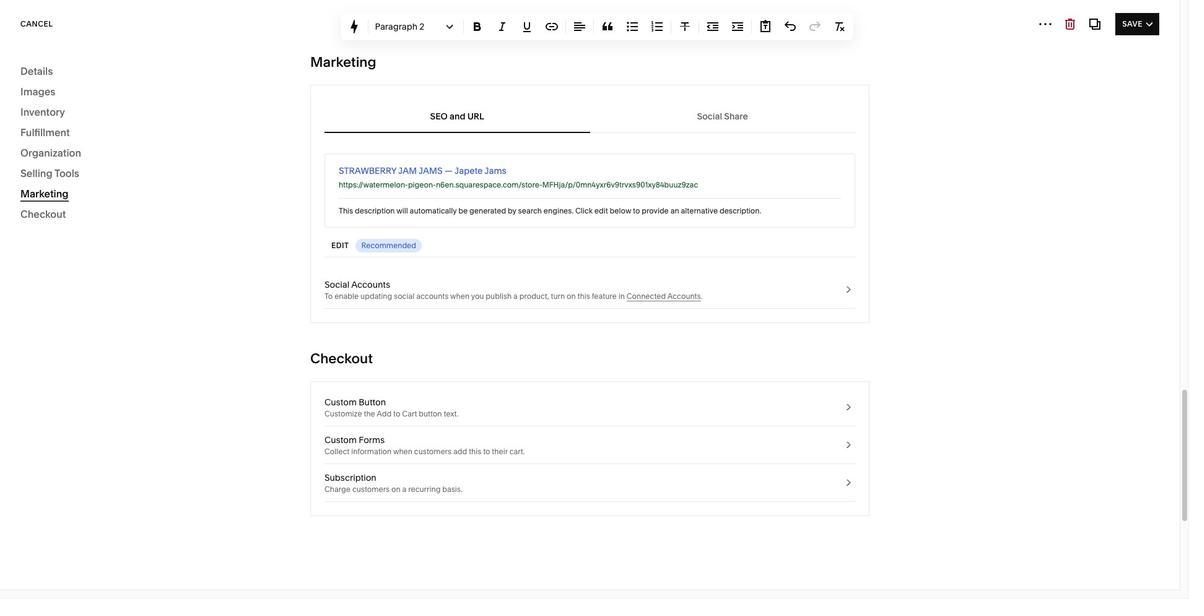 Task type: describe. For each thing, give the bounding box(es) containing it.
paragraph 2 button
[[371, 15, 461, 38]]

this description will automatically be generated by search engines. click edit below to provide an alternative description.
[[339, 206, 762, 216]]

pages
[[24, 22, 50, 32]]

grid grid
[[26, 248, 75, 275]]

search
[[518, 206, 542, 216]]

in
[[619, 292, 625, 301]]

strikethrough image
[[678, 20, 692, 34]]

images
[[20, 86, 56, 98]]

continue store setup now that you've added products, finish setting up your store.
[[35, 140, 194, 183]]

0 horizontal spatial marketing
[[20, 188, 69, 200]]

numbered list image
[[650, 20, 664, 34]]

cancel
[[20, 19, 53, 28]]

basis.
[[443, 485, 463, 495]]

published
[[714, 27, 749, 36]]

left align image
[[573, 20, 587, 34]]

information
[[352, 447, 392, 457]]

subscription
[[325, 473, 377, 484]]

jam
[[399, 165, 417, 177]]

seo
[[431, 111, 448, 122]]

a inside the 'social accounts to enable updating social accounts when you publish a product, turn on this feature in connected accounts .'
[[514, 292, 518, 301]]

link image
[[545, 20, 559, 34]]

feature
[[592, 292, 617, 301]]

to inside the custom button customize the add to cart button text.
[[394, 410, 401, 419]]

recurring
[[409, 485, 441, 495]]

cart
[[402, 410, 417, 419]]

by
[[508, 206, 517, 216]]

jams
[[419, 165, 443, 177]]

pigeon-
[[408, 180, 436, 190]]

when inside the custom forms collect information when customers add this to their cart.
[[393, 447, 413, 457]]

social for social accounts to enable updating social accounts when you publish a product, turn on this feature in connected accounts .
[[325, 280, 350, 291]]

clear formatting image
[[833, 20, 847, 34]]

this inside the custom forms collect information when customers add this to their cart.
[[469, 447, 482, 457]]

bold image
[[471, 20, 484, 34]]

2
[[420, 21, 425, 32]]

product
[[606, 13, 637, 23]]

setup
[[107, 140, 134, 152]]

on inside the 'social accounts to enable updating social accounts when you publish a product, turn on this feature in connected accounts .'
[[567, 292, 576, 301]]

button
[[359, 397, 386, 408]]

be
[[459, 206, 468, 216]]

customize
[[325, 410, 362, 419]]

an
[[671, 206, 680, 216]]

social share
[[698, 111, 749, 122]]

added
[[102, 158, 129, 169]]

updating
[[361, 292, 392, 301]]

selling
[[20, 167, 52, 180]]

a inside subscription charge customers on a recurring basis.
[[403, 485, 407, 495]]

1 redo image from the left
[[784, 20, 797, 34]]

engines.
[[544, 206, 574, 216]]

description
[[355, 206, 395, 216]]

description.
[[720, 206, 762, 216]]

product,
[[520, 292, 550, 301]]

create physical product draft
[[544, 13, 637, 34]]

and
[[450, 111, 466, 122]]

fulfillment
[[20, 126, 70, 139]]

url
[[468, 111, 485, 122]]

details
[[20, 65, 53, 77]]

custom forms collect information when customers add this to their cart.
[[325, 435, 525, 457]]

n6en.squarespace.com/store-
[[436, 180, 543, 190]]

quote image
[[601, 20, 615, 34]]

charge
[[325, 485, 351, 495]]

inventory
[[20, 106, 65, 118]]

share
[[725, 111, 749, 122]]

paragraph 2
[[375, 21, 425, 32]]

click
[[576, 206, 593, 216]]

store
[[703, 17, 722, 26]]

store products · published
[[676, 17, 749, 36]]

button
[[419, 410, 442, 419]]

the
[[364, 410, 375, 419]]

cancel button
[[20, 13, 53, 35]]

publish
[[486, 292, 512, 301]]

social accounts to enable updating social accounts when you publish a product, turn on this feature in connected accounts .
[[325, 280, 703, 301]]

this
[[339, 206, 353, 216]]

.
[[701, 292, 703, 301]]

recommended
[[362, 241, 416, 250]]



Task type: locate. For each thing, give the bounding box(es) containing it.
2 redo image from the left
[[809, 20, 822, 34]]

customers inside the custom forms collect information when customers add this to their cart.
[[415, 447, 452, 457]]

to right add
[[394, 410, 401, 419]]

you
[[471, 292, 484, 301]]

all
[[20, 59, 38, 76]]

now
[[35, 158, 53, 169]]

when right information at the bottom of page
[[393, 447, 413, 457]]

custom up customize
[[325, 397, 357, 408]]

to inside the custom forms collect information when customers add this to their cart.
[[484, 447, 491, 457]]

connected accounts link
[[627, 292, 701, 302]]

customers left "add"
[[415, 447, 452, 457]]

tools
[[55, 167, 79, 180]]

0 horizontal spatial a
[[403, 485, 407, 495]]

add
[[454, 447, 467, 457]]

1 vertical spatial tab list
[[325, 99, 856, 133]]

when inside the 'social accounts to enable updating social accounts when you publish a product, turn on this feature in connected accounts .'
[[451, 292, 470, 301]]

tab list
[[1057, 17, 1114, 37], [325, 99, 856, 133]]

continue
[[35, 140, 78, 152]]

products
[[676, 27, 708, 36]]

custom
[[325, 397, 357, 408], [325, 435, 357, 446]]

1 horizontal spatial a
[[514, 292, 518, 301]]

1 horizontal spatial on
[[567, 292, 576, 301]]

1 horizontal spatial to
[[484, 447, 491, 457]]

up
[[65, 172, 76, 183]]

jams
[[485, 165, 507, 177]]

forms
[[359, 435, 385, 446]]

seo and url button
[[328, 99, 587, 133]]

custom inside the custom button customize the add to cart button text.
[[325, 397, 357, 408]]

0 vertical spatial marketing
[[311, 54, 377, 71]]

social inside button
[[698, 111, 723, 122]]

customers
[[415, 447, 452, 457], [353, 485, 390, 495]]

1 vertical spatial this
[[469, 447, 482, 457]]

connected
[[627, 292, 666, 301]]

2 horizontal spatial to
[[633, 206, 640, 216]]

0 vertical spatial tab list
[[1057, 17, 1114, 37]]

checkout
[[20, 208, 66, 221], [311, 351, 373, 368]]

accounts right connected
[[668, 292, 701, 301]]

to right below
[[633, 206, 640, 216]]

on right the turn
[[567, 292, 576, 301]]

social up to
[[325, 280, 350, 291]]

enable
[[335, 292, 359, 301]]

social share button
[[594, 99, 852, 133]]

underline image
[[520, 20, 534, 34]]

to left their
[[484, 447, 491, 457]]

0 vertical spatial custom
[[325, 397, 357, 408]]

on inside subscription charge customers on a recurring basis.
[[392, 485, 401, 495]]

accounts
[[417, 292, 449, 301]]

1 vertical spatial on
[[392, 485, 401, 495]]

0 horizontal spatial to
[[394, 410, 401, 419]]

1 horizontal spatial marketing
[[311, 54, 377, 71]]

·
[[710, 27, 712, 36]]

0 horizontal spatial this
[[469, 447, 482, 457]]

social inside the 'social accounts to enable updating social accounts when you publish a product, turn on this feature in connected accounts .'
[[325, 280, 350, 291]]

that
[[55, 158, 71, 169]]

indent image
[[731, 20, 745, 34]]

0 horizontal spatial social
[[325, 280, 350, 291]]

paste as plain text image
[[759, 20, 773, 34]]

0 vertical spatial on
[[567, 292, 576, 301]]

redo image
[[784, 20, 797, 34], [809, 20, 822, 34]]

text.
[[444, 410, 459, 419]]

selling tools
[[20, 167, 79, 180]]

1 horizontal spatial accounts
[[668, 292, 701, 301]]

their
[[492, 447, 508, 457]]

0 vertical spatial accounts
[[352, 280, 391, 291]]

on
[[567, 292, 576, 301], [392, 485, 401, 495]]

draft
[[582, 25, 599, 34]]

customers inside subscription charge customers on a recurring basis.
[[353, 485, 390, 495]]

0 horizontal spatial checkout
[[20, 208, 66, 221]]

1 horizontal spatial checkout
[[311, 351, 373, 368]]

this inside the 'social accounts to enable updating social accounts when you publish a product, turn on this feature in connected accounts .'
[[578, 292, 591, 301]]

paragraph
[[375, 21, 418, 32]]

when left "you" on the left of the page
[[451, 292, 470, 301]]

social for social share
[[698, 111, 723, 122]]

accounts up updating
[[352, 280, 391, 291]]

organization
[[20, 147, 81, 159]]

1 vertical spatial marketing
[[20, 188, 69, 200]]

this right "add"
[[469, 447, 482, 457]]

custom for custom button
[[325, 397, 357, 408]]

customers down subscription
[[353, 485, 390, 495]]

2 custom from the top
[[325, 435, 357, 446]]

generated
[[470, 206, 506, 216]]

strawberry jam jams — japete jams https://watermelon-pigeon-n6en.squarespace.com/store-mfhja/p/0mn4yxr6v9trvxs901xy84buuz9zac
[[339, 165, 699, 190]]

0 horizontal spatial accounts
[[352, 280, 391, 291]]

a left recurring on the bottom of the page
[[403, 485, 407, 495]]

https://watermelon-
[[339, 180, 408, 190]]

1 horizontal spatial social
[[698, 111, 723, 122]]

setting
[[35, 172, 63, 183]]

0 horizontal spatial customers
[[353, 485, 390, 495]]

0 horizontal spatial when
[[393, 447, 413, 457]]

0 vertical spatial customers
[[415, 447, 452, 457]]

finish
[[172, 158, 194, 169]]

1 horizontal spatial tab list
[[1057, 17, 1114, 37]]

this left feature
[[578, 292, 591, 301]]

you've
[[73, 158, 100, 169]]

0 horizontal spatial tab list
[[325, 99, 856, 133]]

1 vertical spatial checkout
[[311, 351, 373, 368]]

to
[[633, 206, 640, 216], [394, 410, 401, 419], [484, 447, 491, 457]]

tab list containing seo and url
[[325, 99, 856, 133]]

redo image left the clear formatting image at the top right of the page
[[809, 20, 822, 34]]

1 horizontal spatial customers
[[415, 447, 452, 457]]

a right publish
[[514, 292, 518, 301]]

collect
[[325, 447, 350, 457]]

accounts
[[352, 280, 391, 291], [668, 292, 701, 301]]

1 vertical spatial social
[[325, 280, 350, 291]]

redo image right paste as plain text icon
[[784, 20, 797, 34]]

Search items… text field
[[41, 84, 222, 111]]

alternative
[[681, 206, 718, 216]]

social
[[394, 292, 415, 301]]

1 vertical spatial when
[[393, 447, 413, 457]]

2 vertical spatial to
[[484, 447, 491, 457]]

0 vertical spatial social
[[698, 111, 723, 122]]

0 vertical spatial checkout
[[20, 208, 66, 221]]

your
[[78, 172, 96, 183]]

0 horizontal spatial on
[[392, 485, 401, 495]]

when
[[451, 292, 470, 301], [393, 447, 413, 457]]

1 vertical spatial custom
[[325, 435, 357, 446]]

1 vertical spatial accounts
[[668, 292, 701, 301]]

1 horizontal spatial redo image
[[809, 20, 822, 34]]

japete
[[455, 165, 483, 177]]

subscription charge customers on a recurring basis.
[[325, 473, 463, 495]]

turn
[[551, 292, 565, 301]]

add
[[377, 410, 392, 419]]

0 vertical spatial to
[[633, 206, 640, 216]]

outdent image
[[706, 20, 720, 34]]

1 custom from the top
[[325, 397, 357, 408]]

pages button
[[0, 14, 63, 41]]

0 vertical spatial a
[[514, 292, 518, 301]]

1 vertical spatial a
[[403, 485, 407, 495]]

products,
[[131, 158, 170, 169]]

provide
[[642, 206, 669, 216]]

automatically
[[410, 206, 457, 216]]

1 horizontal spatial when
[[451, 292, 470, 301]]

seo and url
[[431, 111, 485, 122]]

0 horizontal spatial redo image
[[784, 20, 797, 34]]

0 vertical spatial this
[[578, 292, 591, 301]]

checkout up button
[[311, 351, 373, 368]]

to
[[325, 292, 333, 301]]

mfhja/p/0mn4yxr6v9trvxs901xy84buuz9zac
[[543, 180, 699, 190]]

custom inside the custom forms collect information when customers add this to their cart.
[[325, 435, 357, 446]]

italic image
[[496, 20, 509, 34]]

checkout down setting
[[20, 208, 66, 221]]

store
[[80, 140, 105, 152]]

on left recurring on the bottom of the page
[[392, 485, 401, 495]]

bulleted list image
[[626, 20, 639, 34]]

1 horizontal spatial this
[[578, 292, 591, 301]]

custom for custom forms
[[325, 435, 357, 446]]

cart.
[[510, 447, 525, 457]]

0 vertical spatial when
[[451, 292, 470, 301]]

custom up collect
[[325, 435, 357, 446]]

create
[[544, 13, 570, 23]]

physical
[[572, 13, 604, 23]]

edit button
[[332, 235, 349, 257]]

—
[[445, 165, 453, 177]]

store.
[[98, 172, 121, 183]]

social
[[698, 111, 723, 122], [325, 280, 350, 291]]

custom button customize the add to cart button text.
[[325, 397, 459, 419]]

edit
[[595, 206, 608, 216]]

social left the share
[[698, 111, 723, 122]]

1 vertical spatial to
[[394, 410, 401, 419]]

save
[[1123, 19, 1143, 28]]

1 vertical spatial customers
[[353, 485, 390, 495]]

below
[[610, 206, 632, 216]]



Task type: vqa. For each thing, say whether or not it's contained in the screenshot.
Forms on the bottom left
yes



